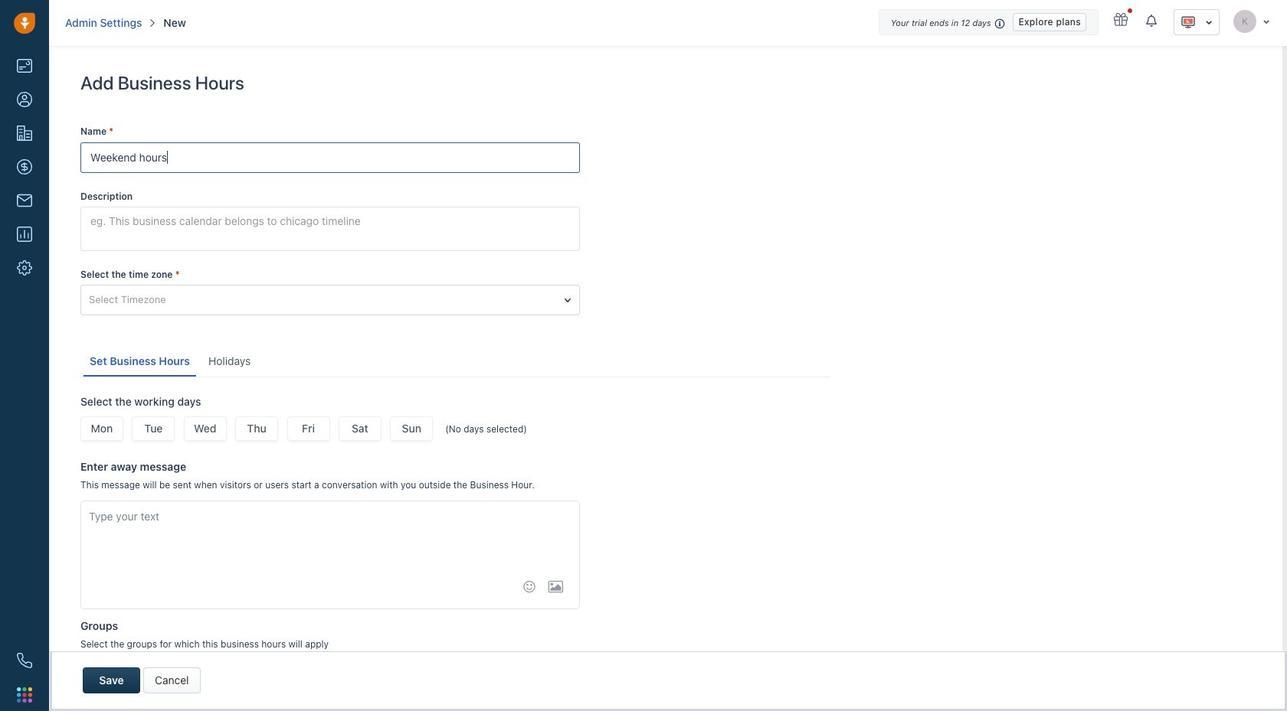 Task type: locate. For each thing, give the bounding box(es) containing it.
missing translation "unavailable" for locale "en-us" image
[[1181, 15, 1196, 30]]

phone image
[[17, 654, 32, 669]]

ic_info_icon image
[[995, 17, 1006, 30]]

eg. This business calendar belongs to chicago timeline text field
[[80, 207, 580, 251]]

ic_arrow_down image
[[1205, 17, 1213, 28]]

eg. Chicago Business hours text field
[[80, 142, 580, 173]]



Task type: describe. For each thing, give the bounding box(es) containing it.
phone element
[[9, 646, 40, 677]]

ic_arrow_down image
[[1263, 16, 1271, 26]]

bell regular image
[[1146, 14, 1159, 28]]

freshworks switcher image
[[17, 688, 32, 703]]



